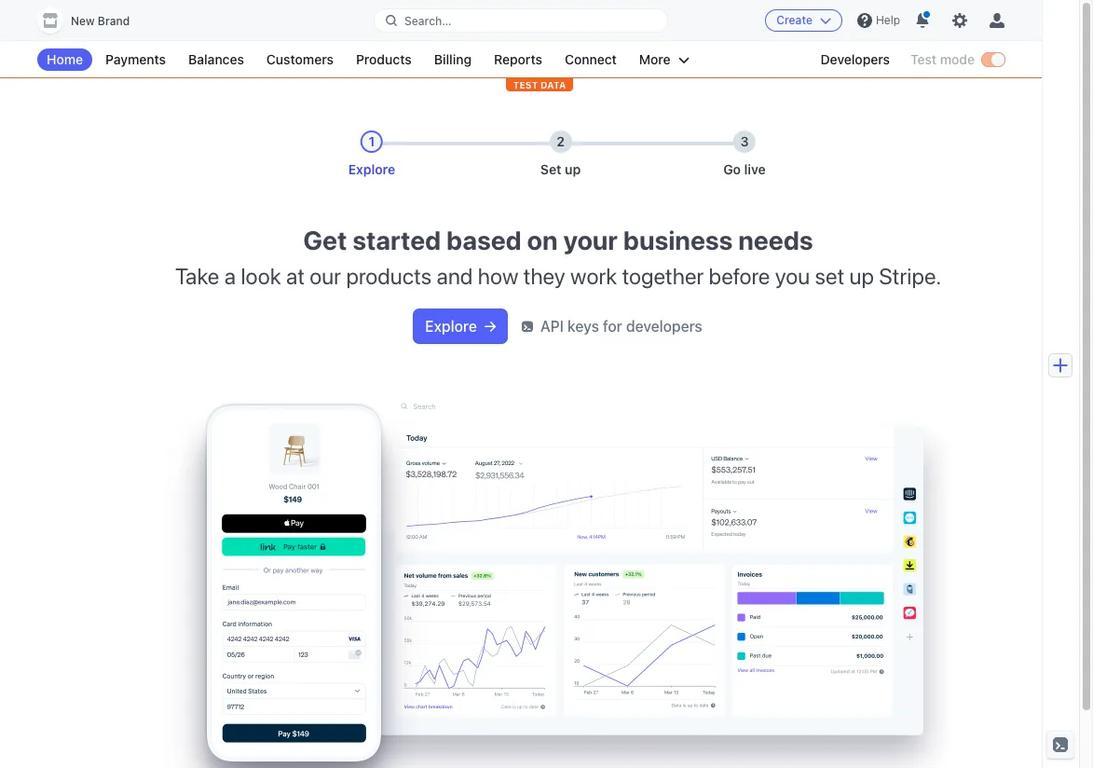 Task type: vqa. For each thing, say whether or not it's contained in the screenshot.
left Explore
yes



Task type: describe. For each thing, give the bounding box(es) containing it.
how
[[478, 263, 519, 289]]

home
[[47, 51, 83, 67]]

help button
[[850, 6, 908, 35]]

billing
[[434, 51, 472, 67]]

brand
[[98, 14, 130, 28]]

1
[[369, 133, 375, 149]]

search…
[[405, 14, 452, 27]]

help
[[876, 13, 900, 27]]

0 horizontal spatial up
[[565, 161, 581, 177]]

test
[[911, 51, 937, 67]]

billing link
[[425, 48, 481, 71]]

products link
[[347, 48, 421, 71]]

keys
[[568, 318, 599, 335]]

started
[[353, 225, 441, 255]]

needs
[[739, 225, 813, 255]]

go live
[[724, 161, 766, 177]]

get
[[303, 225, 347, 255]]

create button
[[765, 9, 842, 32]]

products
[[346, 263, 432, 289]]

explore link
[[414, 309, 507, 343]]

explore inside "link"
[[425, 318, 477, 335]]

customers
[[267, 51, 334, 67]]

together
[[622, 263, 704, 289]]

a
[[224, 263, 236, 289]]

stripe.
[[879, 263, 942, 289]]

at
[[286, 263, 305, 289]]

up inside 'get started based on your business needs take a look at our products and how they work together before you set up stripe.'
[[850, 263, 874, 289]]

svg image
[[484, 321, 496, 332]]

test data
[[513, 79, 566, 90]]

set
[[815, 263, 845, 289]]

connect link
[[555, 48, 626, 71]]

you
[[775, 263, 810, 289]]

on
[[527, 225, 558, 255]]

set up
[[541, 161, 581, 177]]

2
[[557, 133, 565, 149]]

your
[[563, 225, 618, 255]]

test
[[513, 79, 538, 90]]

business
[[623, 225, 733, 255]]



Task type: locate. For each thing, give the bounding box(es) containing it.
home link
[[37, 48, 92, 71]]

live
[[744, 161, 766, 177]]

create
[[777, 13, 813, 27]]

developers
[[821, 51, 890, 67]]

up
[[565, 161, 581, 177], [850, 263, 874, 289]]

explore
[[348, 161, 395, 177], [425, 318, 477, 335]]

they
[[524, 263, 566, 289]]

api keys for developers link
[[522, 315, 703, 337]]

mode
[[940, 51, 975, 67]]

connect
[[565, 51, 617, 67]]

payments
[[105, 51, 166, 67]]

and
[[437, 263, 473, 289]]

data
[[541, 79, 566, 90]]

work
[[571, 263, 617, 289]]

api
[[540, 318, 564, 335]]

1 horizontal spatial up
[[850, 263, 874, 289]]

more
[[639, 51, 671, 67]]

0 horizontal spatial explore
[[348, 161, 395, 177]]

0 vertical spatial explore
[[348, 161, 395, 177]]

developers link
[[811, 48, 899, 71]]

new brand button
[[37, 7, 148, 34]]

Search… search field
[[375, 9, 667, 32]]

1 vertical spatial explore
[[425, 318, 477, 335]]

balances link
[[179, 48, 253, 71]]

go
[[724, 161, 741, 177]]

reports link
[[485, 48, 552, 71]]

take
[[175, 263, 219, 289]]

get started based on your business needs take a look at our products and how they work together before you set up stripe.
[[175, 225, 942, 289]]

based
[[447, 225, 522, 255]]

balances
[[188, 51, 244, 67]]

3
[[741, 133, 749, 149]]

developers
[[626, 318, 703, 335]]

products
[[356, 51, 412, 67]]

our
[[310, 263, 341, 289]]

1 vertical spatial up
[[850, 263, 874, 289]]

before
[[709, 263, 770, 289]]

new
[[71, 14, 95, 28]]

0 vertical spatial up
[[565, 161, 581, 177]]

explore left svg image
[[425, 318, 477, 335]]

Search… text field
[[375, 9, 667, 32]]

set
[[541, 161, 562, 177]]

explore down '1'
[[348, 161, 395, 177]]

look
[[241, 263, 281, 289]]

for
[[603, 318, 622, 335]]

reports
[[494, 51, 542, 67]]

more button
[[630, 48, 699, 71]]

api keys for developers
[[540, 318, 703, 335]]

payments link
[[96, 48, 175, 71]]

test mode
[[911, 51, 975, 67]]

customers link
[[257, 48, 343, 71]]

new brand
[[71, 14, 130, 28]]

1 horizontal spatial explore
[[425, 318, 477, 335]]



